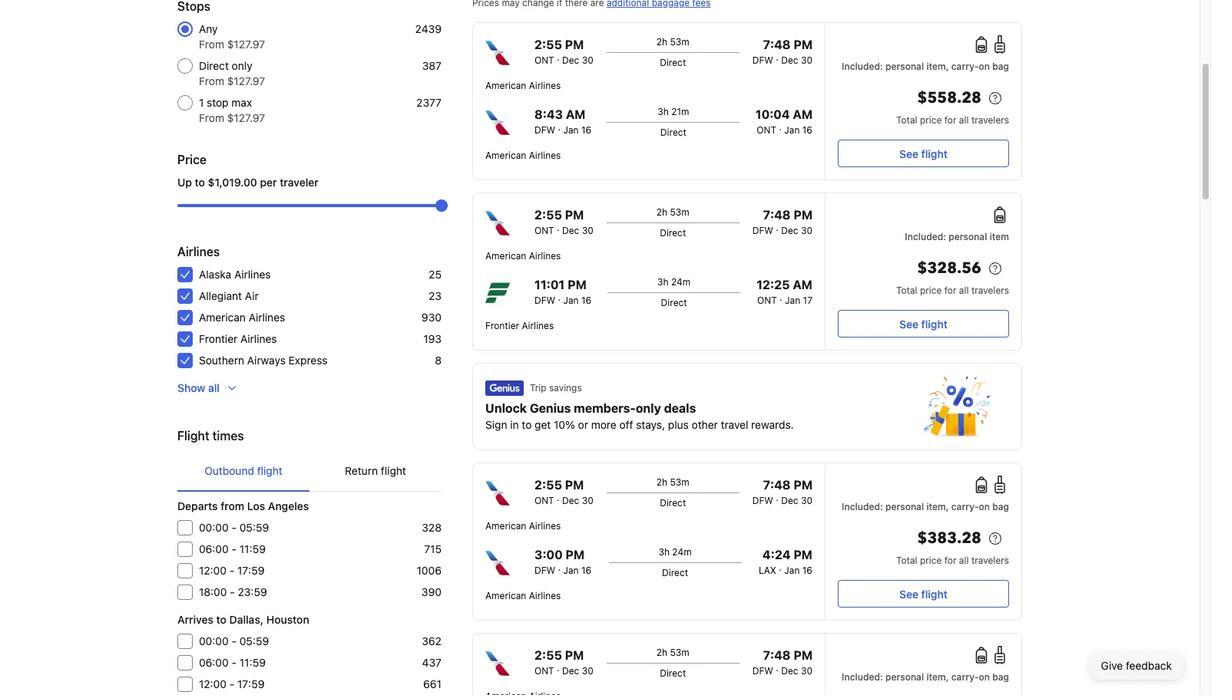 Task type: describe. For each thing, give the bounding box(es) containing it.
feedback
[[1126, 660, 1172, 673]]

outbound
[[204, 465, 254, 478]]

$328.56
[[917, 258, 981, 279]]

7:48 pm dfw . dec 30 for $383.28
[[752, 478, 813, 507]]

18:00 - 23:59
[[199, 586, 267, 599]]

all for $328.56
[[959, 285, 969, 296]]

23:59
[[238, 586, 267, 599]]

airlines up 8:43
[[529, 80, 561, 91]]

genius
[[530, 402, 571, 415]]

8:43
[[534, 108, 563, 121]]

american airlines down air
[[199, 311, 285, 324]]

flight right return at the left of page
[[381, 465, 406, 478]]

17:59 for los
[[237, 564, 265, 578]]

17:59 for dallas,
[[237, 678, 265, 691]]

7:48 for $558.28
[[763, 38, 791, 51]]

american airlines up 11:01
[[485, 250, 561, 262]]

- for 661
[[229, 678, 234, 691]]

. inside 8:43 am dfw . jan 16
[[558, 121, 561, 133]]

show all button
[[171, 375, 244, 402]]

traveler
[[280, 176, 319, 189]]

661
[[423, 678, 442, 691]]

- for 390
[[230, 586, 235, 599]]

00:00 - 05:59 for to
[[199, 635, 269, 648]]

2377
[[416, 96, 442, 109]]

or
[[578, 419, 588, 432]]

am for $558.28
[[793, 108, 813, 121]]

from inside direct only from $127.97
[[199, 74, 224, 88]]

dfw inside 8:43 am dfw . jan 16
[[534, 124, 555, 136]]

16 for $558.28
[[581, 124, 591, 136]]

3h 24m for $328.56
[[657, 276, 691, 288]]

american airlines down 8:43
[[485, 150, 561, 161]]

included: for $558.28
[[842, 61, 883, 72]]

390
[[422, 586, 442, 599]]

from inside 'any from $127.97'
[[199, 38, 224, 51]]

8:43 am dfw . jan 16
[[534, 108, 591, 136]]

for for $558.28
[[944, 114, 957, 126]]

airlines down 8:43 am dfw . jan 16
[[529, 150, 561, 161]]

2h for $328.56
[[656, 207, 667, 218]]

american airlines up 8:43
[[485, 80, 561, 91]]

1006
[[417, 564, 442, 578]]

06:00 - 11:59 for from
[[199, 543, 266, 556]]

- for 437
[[232, 657, 237, 670]]

total price for all travelers for $558.28
[[896, 114, 1009, 126]]

362
[[422, 635, 442, 648]]

see flight for $328.56
[[899, 318, 948, 331]]

houston
[[266, 614, 309, 627]]

get
[[535, 419, 551, 432]]

16 for $383.28
[[581, 565, 591, 577]]

- for 1006
[[229, 564, 234, 578]]

2:55 pm ont . dec 30 for $383.28
[[534, 478, 593, 507]]

tab list containing outbound flight
[[177, 452, 442, 493]]

show all
[[177, 382, 220, 395]]

$383.28
[[917, 528, 981, 549]]

american airlines up 3:00
[[485, 521, 561, 532]]

10:04
[[755, 108, 790, 121]]

00:00 for arrives
[[199, 635, 229, 648]]

4 53m from the top
[[670, 647, 689, 659]]

arrives to dallas, houston
[[177, 614, 309, 627]]

05:59 for los
[[239, 521, 269, 535]]

2:55 pm ont . dec 30 for $558.28
[[534, 38, 593, 66]]

jan for 3:00
[[563, 565, 579, 577]]

departs
[[177, 500, 218, 513]]

11:59 for los
[[239, 543, 266, 556]]

included: personal item, carry-on bag for $558.28
[[842, 61, 1009, 72]]

stays,
[[636, 419, 665, 432]]

travelers for $558.28
[[971, 114, 1009, 126]]

4 2h from the top
[[656, 647, 667, 659]]

express
[[289, 354, 328, 367]]

06:00 for arrives
[[199, 657, 229, 670]]

ont inside 12:25 am ont . jan 17
[[757, 295, 777, 306]]

7:48 pm dfw . dec 30 for $328.56
[[752, 208, 813, 237]]

387
[[422, 59, 442, 72]]

24m for $328.56
[[671, 276, 691, 288]]

included: personal item
[[905, 231, 1009, 243]]

dfw inside 11:01 pm dfw . jan 16
[[534, 295, 555, 306]]

airlines up southern airways express
[[240, 333, 277, 346]]

17
[[803, 295, 813, 306]]

travel
[[721, 419, 748, 432]]

per
[[260, 176, 277, 189]]

23
[[429, 290, 442, 303]]

any from $127.97
[[199, 22, 265, 51]]

21m
[[671, 106, 689, 118]]

trip savings
[[530, 382, 582, 394]]

2439
[[415, 22, 442, 35]]

4:24
[[763, 548, 791, 562]]

outbound flight button
[[177, 452, 310, 492]]

give
[[1101, 660, 1123, 673]]

price for $558.28
[[920, 114, 942, 126]]

2h for $558.28
[[656, 36, 667, 48]]

10:04 am ont . jan 16
[[755, 108, 813, 136]]

more
[[591, 419, 617, 432]]

4:24 pm lax . jan 16
[[759, 548, 813, 577]]

see flight for $383.28
[[899, 588, 948, 601]]

11:01 pm dfw . jan 16
[[534, 278, 591, 306]]

item, for $558.28
[[926, 61, 949, 72]]

- for 362
[[232, 635, 236, 648]]

direct only from $127.97
[[199, 59, 265, 88]]

- for 328
[[232, 521, 236, 535]]

8
[[435, 354, 442, 367]]

stop
[[207, 96, 229, 109]]

only inside unlock genius members-only deals sign in to get 10% or more off stays, plus other travel rewards.
[[636, 402, 661, 415]]

unlock genius members-only deals sign in to get 10% or more off stays, plus other travel rewards.
[[485, 402, 794, 432]]

18:00
[[199, 586, 227, 599]]

price
[[177, 153, 206, 167]]

1 stop max from $127.97
[[199, 96, 265, 124]]

437
[[422, 657, 442, 670]]

see flight button for $328.56
[[838, 310, 1009, 338]]

unlock
[[485, 402, 527, 415]]

times
[[212, 429, 244, 443]]

see for $558.28
[[899, 147, 918, 160]]

2h for $383.28
[[656, 477, 667, 488]]

item
[[990, 231, 1009, 243]]

item, for $383.28
[[926, 502, 949, 513]]

los
[[247, 500, 265, 513]]

all for $558.28
[[959, 114, 969, 126]]

flight up los
[[257, 465, 282, 478]]

total for $383.28
[[896, 555, 917, 567]]

other
[[692, 419, 718, 432]]

total for $328.56
[[896, 285, 917, 296]]

up
[[177, 176, 192, 189]]

am for $328.56
[[793, 278, 813, 292]]

sign
[[485, 419, 507, 432]]

jan for 11:01
[[563, 295, 579, 306]]

flight for $328.56
[[921, 318, 948, 331]]

flight for $383.28
[[921, 588, 948, 601]]

up to $1,019.00 per traveler
[[177, 176, 319, 189]]

deals
[[664, 402, 696, 415]]

4 2h 53m from the top
[[656, 647, 689, 659]]

jan for 8:43
[[563, 124, 579, 136]]

travelers for $328.56
[[971, 285, 1009, 296]]

airlines up air
[[234, 268, 271, 281]]

allegiant air
[[199, 290, 259, 303]]

06:00 for departs
[[199, 543, 229, 556]]

$558.28
[[917, 88, 981, 108]]

return
[[345, 465, 378, 478]]

angeles
[[268, 500, 309, 513]]

2:55 for $328.56
[[534, 208, 562, 222]]

328
[[422, 521, 442, 535]]

show
[[177, 382, 205, 395]]

see flight button for $558.28
[[838, 140, 1009, 167]]

bag for $383.28
[[992, 502, 1009, 513]]

to for up to $1,019.00 per traveler
[[195, 176, 205, 189]]

2:55 for $383.28
[[534, 478, 562, 492]]

personal for $558.28
[[886, 61, 924, 72]]

11:01
[[534, 278, 565, 292]]

southern airways express
[[199, 354, 328, 367]]

53m for $558.28
[[670, 36, 689, 48]]

departs from los angeles
[[177, 500, 309, 513]]

in
[[510, 419, 519, 432]]



Task type: locate. For each thing, give the bounding box(es) containing it.
$127.97 up max
[[227, 74, 265, 88]]

3 see from the top
[[899, 588, 918, 601]]

17:59
[[237, 564, 265, 578], [237, 678, 265, 691]]

0 vertical spatial see flight button
[[838, 140, 1009, 167]]

airlines down the "3:00 pm dfw . jan 16" on the left of the page
[[529, 591, 561, 602]]

4 7:48 pm dfw . dec 30 from the top
[[752, 649, 813, 677]]

am inside 12:25 am ont . jan 17
[[793, 278, 813, 292]]

for for $383.28
[[944, 555, 957, 567]]

am inside 8:43 am dfw . jan 16
[[566, 108, 586, 121]]

0 vertical spatial 00:00 - 05:59
[[199, 521, 269, 535]]

am inside 10:04 am ont . jan 16
[[793, 108, 813, 121]]

2 vertical spatial carry-
[[951, 672, 979, 684]]

flight
[[177, 429, 209, 443]]

2 vertical spatial bag
[[992, 672, 1009, 684]]

1 00:00 - 05:59 from the top
[[199, 521, 269, 535]]

0 horizontal spatial to
[[195, 176, 205, 189]]

-
[[232, 521, 236, 535], [232, 543, 237, 556], [229, 564, 234, 578], [230, 586, 235, 599], [232, 635, 236, 648], [232, 657, 237, 670], [229, 678, 234, 691]]

16 inside 10:04 am ont . jan 16
[[802, 124, 813, 136]]

$127.97 up direct only from $127.97
[[227, 38, 265, 51]]

16 inside 8:43 am dfw . jan 16
[[581, 124, 591, 136]]

2 vertical spatial on
[[979, 672, 990, 684]]

only inside direct only from $127.97
[[232, 59, 252, 72]]

2h 53m for $558.28
[[656, 36, 689, 48]]

jan inside 12:25 am ont . jan 17
[[785, 295, 800, 306]]

from
[[221, 500, 244, 513]]

ont
[[534, 55, 554, 66], [757, 124, 776, 136], [534, 225, 554, 237], [757, 295, 777, 306], [534, 495, 554, 507], [534, 666, 554, 677]]

am up 17
[[793, 278, 813, 292]]

12:00 - 17:59 up the 18:00 - 23:59
[[199, 564, 265, 578]]

2h 53m for $383.28
[[656, 477, 689, 488]]

see
[[899, 147, 918, 160], [899, 318, 918, 331], [899, 588, 918, 601]]

from inside 1 stop max from $127.97
[[199, 111, 224, 124]]

1 12:00 from the top
[[199, 564, 227, 578]]

ont inside 10:04 am ont . jan 16
[[757, 124, 776, 136]]

2 vertical spatial for
[[944, 555, 957, 567]]

give feedback
[[1101, 660, 1172, 673]]

1 on from the top
[[979, 61, 990, 72]]

24m for $383.28
[[672, 547, 692, 558]]

see flight down $328.56 region
[[899, 318, 948, 331]]

pm inside 11:01 pm dfw . jan 16
[[568, 278, 587, 292]]

bag for $558.28
[[992, 61, 1009, 72]]

only up stays,
[[636, 402, 661, 415]]

2 vertical spatial item,
[[926, 672, 949, 684]]

4 2:55 from the top
[[534, 649, 562, 663]]

1 05:59 from the top
[[239, 521, 269, 535]]

0 vertical spatial 06:00
[[199, 543, 229, 556]]

2 11:59 from the top
[[239, 657, 266, 670]]

frontier right 930
[[485, 320, 519, 332]]

2 from from the top
[[199, 74, 224, 88]]

3 from from the top
[[199, 111, 224, 124]]

1 00:00 from the top
[[199, 521, 229, 535]]

max
[[231, 96, 252, 109]]

1 for from the top
[[944, 114, 957, 126]]

715
[[424, 543, 442, 556]]

$328.56 region
[[838, 257, 1009, 284]]

total price for all travelers down $328.56
[[896, 285, 1009, 296]]

3 2:55 pm ont . dec 30 from the top
[[534, 478, 593, 507]]

$127.97 inside 'any from $127.97'
[[227, 38, 265, 51]]

carry- for $558.28
[[951, 61, 979, 72]]

3h
[[658, 106, 669, 118], [657, 276, 669, 288], [658, 547, 670, 558]]

1 vertical spatial travelers
[[971, 285, 1009, 296]]

2 2h 53m from the top
[[656, 207, 689, 218]]

frontier
[[485, 320, 519, 332], [199, 333, 238, 346]]

direct
[[660, 57, 686, 68], [199, 59, 229, 72], [660, 127, 687, 138], [660, 227, 686, 239], [661, 297, 687, 309], [660, 498, 686, 509], [662, 568, 688, 579], [660, 668, 686, 680]]

total price for all travelers down $383.28
[[896, 555, 1009, 567]]

1 vertical spatial 3h 24m
[[658, 547, 692, 558]]

airlines up 11:01
[[529, 250, 561, 262]]

jan inside 8:43 am dfw . jan 16
[[563, 124, 579, 136]]

2 vertical spatial 3h
[[658, 547, 670, 558]]

16 for $328.56
[[581, 295, 591, 306]]

$127.97 inside direct only from $127.97
[[227, 74, 265, 88]]

- for 715
[[232, 543, 237, 556]]

7:48 for $328.56
[[763, 208, 791, 222]]

see flight for $558.28
[[899, 147, 948, 160]]

on for $383.28
[[979, 502, 990, 513]]

1 vertical spatial 00:00 - 05:59
[[199, 635, 269, 648]]

12:00 for departs
[[199, 564, 227, 578]]

1 bag from the top
[[992, 61, 1009, 72]]

travelers down $558.28
[[971, 114, 1009, 126]]

00:00
[[199, 521, 229, 535], [199, 635, 229, 648]]

. inside the "3:00 pm dfw . jan 16"
[[558, 562, 561, 574]]

3 included: personal item, carry-on bag from the top
[[842, 672, 1009, 684]]

am right 8:43
[[566, 108, 586, 121]]

11:59 down the dallas,
[[239, 657, 266, 670]]

1 horizontal spatial frontier
[[485, 320, 519, 332]]

outbound flight
[[204, 465, 282, 478]]

1 horizontal spatial only
[[636, 402, 661, 415]]

3h 21m
[[658, 106, 689, 118]]

rewards.
[[751, 419, 794, 432]]

1 2:55 pm ont . dec 30 from the top
[[534, 38, 593, 66]]

1 vertical spatial only
[[636, 402, 661, 415]]

1 vertical spatial carry-
[[951, 502, 979, 513]]

jan inside 10:04 am ont . jan 16
[[784, 124, 800, 136]]

1 see flight button from the top
[[838, 140, 1009, 167]]

0 vertical spatial 3h 24m
[[657, 276, 691, 288]]

see flight
[[899, 147, 948, 160], [899, 318, 948, 331], [899, 588, 948, 601]]

3 see flight from the top
[[899, 588, 948, 601]]

1 06:00 from the top
[[199, 543, 229, 556]]

all for $383.28
[[959, 555, 969, 567]]

dfw inside the "3:00 pm dfw . jan 16"
[[534, 565, 555, 577]]

53m for $328.56
[[670, 207, 689, 218]]

3:00
[[534, 548, 563, 562]]

total down $328.56 region
[[896, 285, 917, 296]]

see flight button down $328.56 region
[[838, 310, 1009, 338]]

2 7:48 pm dfw . dec 30 from the top
[[752, 208, 813, 237]]

06:00 - 11:59 down arrives to dallas, houston
[[199, 657, 266, 670]]

jan for 10:04
[[784, 124, 800, 136]]

2 53m from the top
[[670, 207, 689, 218]]

jan for 12:25
[[785, 295, 800, 306]]

0 vertical spatial from
[[199, 38, 224, 51]]

0 vertical spatial frontier airlines
[[485, 320, 554, 332]]

2 $127.97 from the top
[[227, 74, 265, 88]]

0 vertical spatial $127.97
[[227, 38, 265, 51]]

$1,019.00
[[208, 176, 257, 189]]

3h 24m for $383.28
[[658, 547, 692, 558]]

2 for from the top
[[944, 285, 957, 296]]

3h for $383.28
[[658, 547, 670, 558]]

2 vertical spatial total price for all travelers
[[896, 555, 1009, 567]]

included: for $383.28
[[842, 502, 883, 513]]

$127.97 inside 1 stop max from $127.97
[[227, 111, 265, 124]]

1 vertical spatial frontier airlines
[[199, 333, 277, 346]]

05:59 down los
[[239, 521, 269, 535]]

for down $558.28
[[944, 114, 957, 126]]

3 see flight button from the top
[[838, 581, 1009, 608]]

25
[[429, 268, 442, 281]]

from up stop
[[199, 74, 224, 88]]

3 carry- from the top
[[951, 672, 979, 684]]

1 vertical spatial 05:59
[[239, 635, 269, 648]]

see flight button down the $558.28 region
[[838, 140, 1009, 167]]

16 inside the "3:00 pm dfw . jan 16"
[[581, 565, 591, 577]]

2 vertical spatial see flight
[[899, 588, 948, 601]]

2 12:00 from the top
[[199, 678, 227, 691]]

frontier up southern
[[199, 333, 238, 346]]

24m
[[671, 276, 691, 288], [672, 547, 692, 558]]

0 vertical spatial 24m
[[671, 276, 691, 288]]

1 carry- from the top
[[951, 61, 979, 72]]

total down the $383.28 region
[[896, 555, 917, 567]]

2:55
[[534, 38, 562, 51], [534, 208, 562, 222], [534, 478, 562, 492], [534, 649, 562, 663]]

1 vertical spatial total
[[896, 285, 917, 296]]

.
[[557, 51, 560, 63], [776, 51, 779, 63], [558, 121, 561, 133], [779, 121, 782, 133], [557, 222, 560, 233], [776, 222, 779, 233], [558, 292, 561, 303], [780, 292, 782, 303], [557, 492, 560, 504], [776, 492, 779, 504], [558, 562, 561, 574], [779, 562, 782, 574], [557, 663, 560, 674], [776, 663, 779, 674]]

1 vertical spatial included: personal item, carry-on bag
[[842, 502, 1009, 513]]

jan for 4:24
[[784, 565, 800, 577]]

3 53m from the top
[[670, 477, 689, 488]]

alaska
[[199, 268, 231, 281]]

1 item, from the top
[[926, 61, 949, 72]]

05:59
[[239, 521, 269, 535], [239, 635, 269, 648]]

price down the $558.28 region
[[920, 114, 942, 126]]

to for arrives to dallas, houston
[[216, 614, 227, 627]]

price for $383.28
[[920, 555, 942, 567]]

2 vertical spatial included: personal item, carry-on bag
[[842, 672, 1009, 684]]

1 price from the top
[[920, 114, 942, 126]]

total price for all travelers
[[896, 114, 1009, 126], [896, 285, 1009, 296], [896, 555, 1009, 567]]

11:59 for dallas,
[[239, 657, 266, 670]]

any
[[199, 22, 218, 35]]

see for $328.56
[[899, 318, 918, 331]]

3 2h 53m from the top
[[656, 477, 689, 488]]

06:00 - 11:59
[[199, 543, 266, 556], [199, 657, 266, 670]]

1 11:59 from the top
[[239, 543, 266, 556]]

all down $558.28
[[959, 114, 969, 126]]

1 included: personal item, carry-on bag from the top
[[842, 61, 1009, 72]]

00:00 for departs
[[199, 521, 229, 535]]

1 vertical spatial 12:00
[[199, 678, 227, 691]]

2 on from the top
[[979, 502, 990, 513]]

3 item, from the top
[[926, 672, 949, 684]]

for down $328.56
[[944, 285, 957, 296]]

0 vertical spatial travelers
[[971, 114, 1009, 126]]

1 vertical spatial see flight
[[899, 318, 948, 331]]

1 total price for all travelers from the top
[[896, 114, 1009, 126]]

1 vertical spatial $127.97
[[227, 74, 265, 88]]

arrives
[[177, 614, 213, 627]]

from
[[199, 38, 224, 51], [199, 74, 224, 88], [199, 111, 224, 124]]

2:55 pm ont . dec 30 for $328.56
[[534, 208, 593, 237]]

members-
[[574, 402, 636, 415]]

00:00 - 05:59
[[199, 521, 269, 535], [199, 635, 269, 648]]

2 vertical spatial price
[[920, 555, 942, 567]]

2 17:59 from the top
[[237, 678, 265, 691]]

12:00 - 17:59
[[199, 564, 265, 578], [199, 678, 265, 691]]

0 vertical spatial total price for all travelers
[[896, 114, 1009, 126]]

3 travelers from the top
[[971, 555, 1009, 567]]

jan inside 11:01 pm dfw . jan 16
[[563, 295, 579, 306]]

flight down the $383.28 region
[[921, 588, 948, 601]]

frontier airlines up southern
[[199, 333, 277, 346]]

. inside 4:24 pm lax . jan 16
[[779, 562, 782, 574]]

see down the $383.28 region
[[899, 588, 918, 601]]

1 06:00 - 11:59 from the top
[[199, 543, 266, 556]]

3 7:48 pm dfw . dec 30 from the top
[[752, 478, 813, 507]]

30
[[582, 55, 593, 66], [801, 55, 813, 66], [582, 225, 593, 237], [801, 225, 813, 237], [582, 495, 593, 507], [801, 495, 813, 507], [582, 666, 593, 677], [801, 666, 813, 677]]

00:00 - 05:59 down from
[[199, 521, 269, 535]]

0 vertical spatial on
[[979, 61, 990, 72]]

plus
[[668, 419, 689, 432]]

1 vertical spatial 17:59
[[237, 678, 265, 691]]

06:00 - 11:59 down from
[[199, 543, 266, 556]]

total price for all travelers for $328.56
[[896, 285, 1009, 296]]

53m for $383.28
[[670, 477, 689, 488]]

to inside unlock genius members-only deals sign in to get 10% or more off stays, plus other travel rewards.
[[522, 419, 532, 432]]

2h 53m for $328.56
[[656, 207, 689, 218]]

0 horizontal spatial frontier airlines
[[199, 333, 277, 346]]

1 see from the top
[[899, 147, 918, 160]]

see flight button
[[838, 140, 1009, 167], [838, 310, 1009, 338], [838, 581, 1009, 608]]

airlines down 11:01 pm dfw . jan 16
[[522, 320, 554, 332]]

frontier airlines down 11:01
[[485, 320, 554, 332]]

1 vertical spatial frontier
[[199, 333, 238, 346]]

1 vertical spatial bag
[[992, 502, 1009, 513]]

1 17:59 from the top
[[237, 564, 265, 578]]

2 total price for all travelers from the top
[[896, 285, 1009, 296]]

2 05:59 from the top
[[239, 635, 269, 648]]

jan inside 4:24 pm lax . jan 16
[[784, 565, 800, 577]]

flight down $328.56 region
[[921, 318, 948, 331]]

all right "show"
[[208, 382, 220, 395]]

0 horizontal spatial frontier
[[199, 333, 238, 346]]

2:55 for $558.28
[[534, 38, 562, 51]]

2 06:00 - 11:59 from the top
[[199, 657, 266, 670]]

3 $127.97 from the top
[[227, 111, 265, 124]]

1 vertical spatial 06:00 - 11:59
[[199, 657, 266, 670]]

. inside 12:25 am ont . jan 17
[[780, 292, 782, 303]]

2 carry- from the top
[[951, 502, 979, 513]]

airlines up alaska
[[177, 245, 220, 259]]

2 bag from the top
[[992, 502, 1009, 513]]

3:00 pm dfw . jan 16
[[534, 548, 591, 577]]

1 vertical spatial on
[[979, 502, 990, 513]]

1 vertical spatial see
[[899, 318, 918, 331]]

see flight down the $558.28 region
[[899, 147, 948, 160]]

3 bag from the top
[[992, 672, 1009, 684]]

12:00 - 17:59 for from
[[199, 564, 265, 578]]

airlines up 3:00
[[529, 521, 561, 532]]

for down $383.28
[[944, 555, 957, 567]]

2 see flight from the top
[[899, 318, 948, 331]]

12:00 down "arrives"
[[199, 678, 227, 691]]

1 travelers from the top
[[971, 114, 1009, 126]]

on
[[979, 61, 990, 72], [979, 502, 990, 513], [979, 672, 990, 684]]

16
[[581, 124, 591, 136], [802, 124, 813, 136], [581, 295, 591, 306], [581, 565, 591, 577], [802, 565, 813, 577]]

american airlines
[[485, 80, 561, 91], [485, 150, 561, 161], [485, 250, 561, 262], [199, 311, 285, 324], [485, 521, 561, 532], [485, 591, 561, 602]]

1 12:00 - 17:59 from the top
[[199, 564, 265, 578]]

airlines down air
[[249, 311, 285, 324]]

all down $328.56
[[959, 285, 969, 296]]

1
[[199, 96, 204, 109]]

direct inside direct only from $127.97
[[199, 59, 229, 72]]

jan inside the "3:00 pm dfw . jan 16"
[[563, 565, 579, 577]]

2 included: personal item, carry-on bag from the top
[[842, 502, 1009, 513]]

2 2:55 pm ont . dec 30 from the top
[[534, 208, 593, 237]]

2 vertical spatial travelers
[[971, 555, 1009, 567]]

travelers for $383.28
[[971, 555, 1009, 567]]

all down $383.28
[[959, 555, 969, 567]]

0 vertical spatial for
[[944, 114, 957, 126]]

3h for $558.28
[[658, 106, 669, 118]]

price down $328.56 region
[[920, 285, 942, 296]]

930
[[422, 311, 442, 324]]

3h for $328.56
[[657, 276, 669, 288]]

southern
[[199, 354, 244, 367]]

2 vertical spatial to
[[216, 614, 227, 627]]

return flight
[[345, 465, 406, 478]]

1 vertical spatial 00:00
[[199, 635, 229, 648]]

1 vertical spatial 3h
[[657, 276, 669, 288]]

1 horizontal spatial frontier airlines
[[485, 320, 554, 332]]

2 horizontal spatial to
[[522, 419, 532, 432]]

2 see from the top
[[899, 318, 918, 331]]

2 00:00 - 05:59 from the top
[[199, 635, 269, 648]]

7:48 pm dfw . dec 30 for $558.28
[[752, 38, 813, 66]]

see down the $558.28 region
[[899, 147, 918, 160]]

1 from from the top
[[199, 38, 224, 51]]

12:25 am ont . jan 17
[[757, 278, 813, 306]]

0 vertical spatial only
[[232, 59, 252, 72]]

0 vertical spatial 05:59
[[239, 521, 269, 535]]

4 7:48 from the top
[[763, 649, 791, 663]]

trip
[[530, 382, 546, 394]]

personal
[[886, 61, 924, 72], [949, 231, 987, 243], [886, 502, 924, 513], [886, 672, 924, 684]]

2 see flight button from the top
[[838, 310, 1009, 338]]

17:59 down the dallas,
[[237, 678, 265, 691]]

11:59 up 23:59
[[239, 543, 266, 556]]

1 2:55 from the top
[[534, 38, 562, 51]]

from down any
[[199, 38, 224, 51]]

1 vertical spatial from
[[199, 74, 224, 88]]

2 2:55 from the top
[[534, 208, 562, 222]]

1 2h from the top
[[656, 36, 667, 48]]

10%
[[554, 419, 575, 432]]

1 53m from the top
[[670, 36, 689, 48]]

2 00:00 from the top
[[199, 635, 229, 648]]

3 2h from the top
[[656, 477, 667, 488]]

return flight button
[[310, 452, 442, 492]]

1 vertical spatial 06:00
[[199, 657, 229, 670]]

to right up
[[195, 176, 205, 189]]

0 vertical spatial see flight
[[899, 147, 948, 160]]

2 total from the top
[[896, 285, 917, 296]]

$383.28 region
[[838, 527, 1009, 554]]

savings
[[549, 382, 582, 394]]

total price for all travelers down $558.28
[[896, 114, 1009, 126]]

pm inside 4:24 pm lax . jan 16
[[794, 548, 813, 562]]

193
[[423, 333, 442, 346]]

2 2h from the top
[[656, 207, 667, 218]]

00:00 down "arrives"
[[199, 635, 229, 648]]

00:00 - 05:59 for from
[[199, 521, 269, 535]]

price for $328.56
[[920, 285, 942, 296]]

0 vertical spatial to
[[195, 176, 205, 189]]

. inside 11:01 pm dfw . jan 16
[[558, 292, 561, 303]]

2 vertical spatial from
[[199, 111, 224, 124]]

all inside button
[[208, 382, 220, 395]]

see for $383.28
[[899, 588, 918, 601]]

0 vertical spatial 06:00 - 11:59
[[199, 543, 266, 556]]

$127.97
[[227, 38, 265, 51], [227, 74, 265, 88], [227, 111, 265, 124]]

1 vertical spatial item,
[[926, 502, 949, 513]]

frontier airlines
[[485, 320, 554, 332], [199, 333, 277, 346]]

2 vertical spatial $127.97
[[227, 111, 265, 124]]

lax
[[759, 565, 776, 577]]

0 vertical spatial included: personal item, carry-on bag
[[842, 61, 1009, 72]]

3 total from the top
[[896, 555, 917, 567]]

only down 'any from $127.97' at the left top of the page
[[232, 59, 252, 72]]

12:00 for arrives
[[199, 678, 227, 691]]

american airlines down 3:00
[[485, 591, 561, 602]]

total price for all travelers for $383.28
[[896, 555, 1009, 567]]

0 horizontal spatial only
[[232, 59, 252, 72]]

travelers
[[971, 114, 1009, 126], [971, 285, 1009, 296], [971, 555, 1009, 567]]

item,
[[926, 61, 949, 72], [926, 502, 949, 513], [926, 672, 949, 684]]

3 for from the top
[[944, 555, 957, 567]]

4 2:55 pm ont . dec 30 from the top
[[534, 649, 593, 677]]

0 vertical spatial 3h
[[658, 106, 669, 118]]

travelers down $328.56
[[971, 285, 1009, 296]]

0 vertical spatial see
[[899, 147, 918, 160]]

2 travelers from the top
[[971, 285, 1009, 296]]

flight for $558.28
[[921, 147, 948, 160]]

12:25
[[757, 278, 790, 292]]

$558.28 region
[[838, 86, 1009, 114]]

05:59 down the dallas,
[[239, 635, 269, 648]]

0 vertical spatial total
[[896, 114, 917, 126]]

12:00 - 17:59 down arrives to dallas, houston
[[199, 678, 265, 691]]

0 vertical spatial 12:00 - 17:59
[[199, 564, 265, 578]]

2h
[[656, 36, 667, 48], [656, 207, 667, 218], [656, 477, 667, 488], [656, 647, 667, 659]]

carry- for $383.28
[[951, 502, 979, 513]]

12:00 up 18:00
[[199, 564, 227, 578]]

personal for $328.56
[[949, 231, 987, 243]]

7:48
[[763, 38, 791, 51], [763, 208, 791, 222], [763, 478, 791, 492], [763, 649, 791, 663]]

2 price from the top
[[920, 285, 942, 296]]

1 vertical spatial 24m
[[672, 547, 692, 558]]

flight down the $558.28 region
[[921, 147, 948, 160]]

am right 10:04
[[793, 108, 813, 121]]

1 7:48 pm dfw . dec 30 from the top
[[752, 38, 813, 66]]

12:00 - 17:59 for to
[[199, 678, 265, 691]]

. inside 10:04 am ont . jan 16
[[779, 121, 782, 133]]

1 vertical spatial price
[[920, 285, 942, 296]]

see flight button down the $383.28 region
[[838, 581, 1009, 608]]

included: personal item, carry-on bag for $383.28
[[842, 502, 1009, 513]]

06:00
[[199, 543, 229, 556], [199, 657, 229, 670]]

12:00
[[199, 564, 227, 578], [199, 678, 227, 691]]

total for $558.28
[[896, 114, 917, 126]]

genius image
[[923, 376, 991, 438], [485, 381, 524, 396], [485, 381, 524, 396]]

00:00 - 05:59 down arrives to dallas, houston
[[199, 635, 269, 648]]

1 horizontal spatial to
[[216, 614, 227, 627]]

3 on from the top
[[979, 672, 990, 684]]

0 vertical spatial 00:00
[[199, 521, 229, 535]]

allegiant
[[199, 290, 242, 303]]

to left the dallas,
[[216, 614, 227, 627]]

3 2:55 from the top
[[534, 478, 562, 492]]

travelers down $383.28
[[971, 555, 1009, 567]]

2 vertical spatial see flight button
[[838, 581, 1009, 608]]

1 vertical spatial total price for all travelers
[[896, 285, 1009, 296]]

see flight down the $383.28 region
[[899, 588, 948, 601]]

2 vertical spatial see
[[899, 588, 918, 601]]

2 12:00 - 17:59 from the top
[[199, 678, 265, 691]]

airways
[[247, 354, 286, 367]]

16 inside 11:01 pm dfw . jan 16
[[581, 295, 591, 306]]

16 inside 4:24 pm lax . jan 16
[[802, 565, 813, 577]]

0 vertical spatial bag
[[992, 61, 1009, 72]]

pm inside the "3:00 pm dfw . jan 16"
[[566, 548, 585, 562]]

1 total from the top
[[896, 114, 917, 126]]

give feedback button
[[1089, 653, 1184, 680]]

1 2h 53m from the top
[[656, 36, 689, 48]]

05:59 for dallas,
[[239, 635, 269, 648]]

to right the in
[[522, 419, 532, 432]]

off
[[619, 419, 633, 432]]

0 vertical spatial frontier
[[485, 320, 519, 332]]

see down $328.56 region
[[899, 318, 918, 331]]

$127.97 down max
[[227, 111, 265, 124]]

1 vertical spatial see flight button
[[838, 310, 1009, 338]]

0 vertical spatial carry-
[[951, 61, 979, 72]]

1 7:48 from the top
[[763, 38, 791, 51]]

1 see flight from the top
[[899, 147, 948, 160]]

3 total price for all travelers from the top
[[896, 555, 1009, 567]]

1 vertical spatial 11:59
[[239, 657, 266, 670]]

0 vertical spatial item,
[[926, 61, 949, 72]]

2 item, from the top
[[926, 502, 949, 513]]

on for $558.28
[[979, 61, 990, 72]]

see flight button for $383.28
[[838, 581, 1009, 608]]

dallas,
[[229, 614, 264, 627]]

air
[[245, 290, 259, 303]]

price down the $383.28 region
[[920, 555, 942, 567]]

tab list
[[177, 452, 442, 493]]

17:59 up 23:59
[[237, 564, 265, 578]]

0 vertical spatial 12:00
[[199, 564, 227, 578]]

1 vertical spatial for
[[944, 285, 957, 296]]

for for $328.56
[[944, 285, 957, 296]]

1 vertical spatial to
[[522, 419, 532, 432]]

3 7:48 from the top
[[763, 478, 791, 492]]

2 06:00 from the top
[[199, 657, 229, 670]]

0 vertical spatial 11:59
[[239, 543, 266, 556]]

pm
[[565, 38, 584, 51], [794, 38, 813, 51], [565, 208, 584, 222], [794, 208, 813, 222], [568, 278, 587, 292], [565, 478, 584, 492], [794, 478, 813, 492], [566, 548, 585, 562], [794, 548, 813, 562], [565, 649, 584, 663], [794, 649, 813, 663]]

06:00 - 11:59 for to
[[199, 657, 266, 670]]

all
[[959, 114, 969, 126], [959, 285, 969, 296], [208, 382, 220, 395], [959, 555, 969, 567]]

1 vertical spatial 12:00 - 17:59
[[199, 678, 265, 691]]

2 vertical spatial total
[[896, 555, 917, 567]]

00:00 down "departs"
[[199, 521, 229, 535]]

total down the $558.28 region
[[896, 114, 917, 126]]

3 price from the top
[[920, 555, 942, 567]]

included: for $328.56
[[905, 231, 946, 243]]

personal for $383.28
[[886, 502, 924, 513]]

0 vertical spatial 17:59
[[237, 564, 265, 578]]

2 7:48 from the top
[[763, 208, 791, 222]]

0 vertical spatial price
[[920, 114, 942, 126]]

1 $127.97 from the top
[[227, 38, 265, 51]]

only
[[232, 59, 252, 72], [636, 402, 661, 415]]

from down stop
[[199, 111, 224, 124]]

06:00 up 18:00
[[199, 543, 229, 556]]

06:00 down "arrives"
[[199, 657, 229, 670]]



Task type: vqa. For each thing, say whether or not it's contained in the screenshot.


